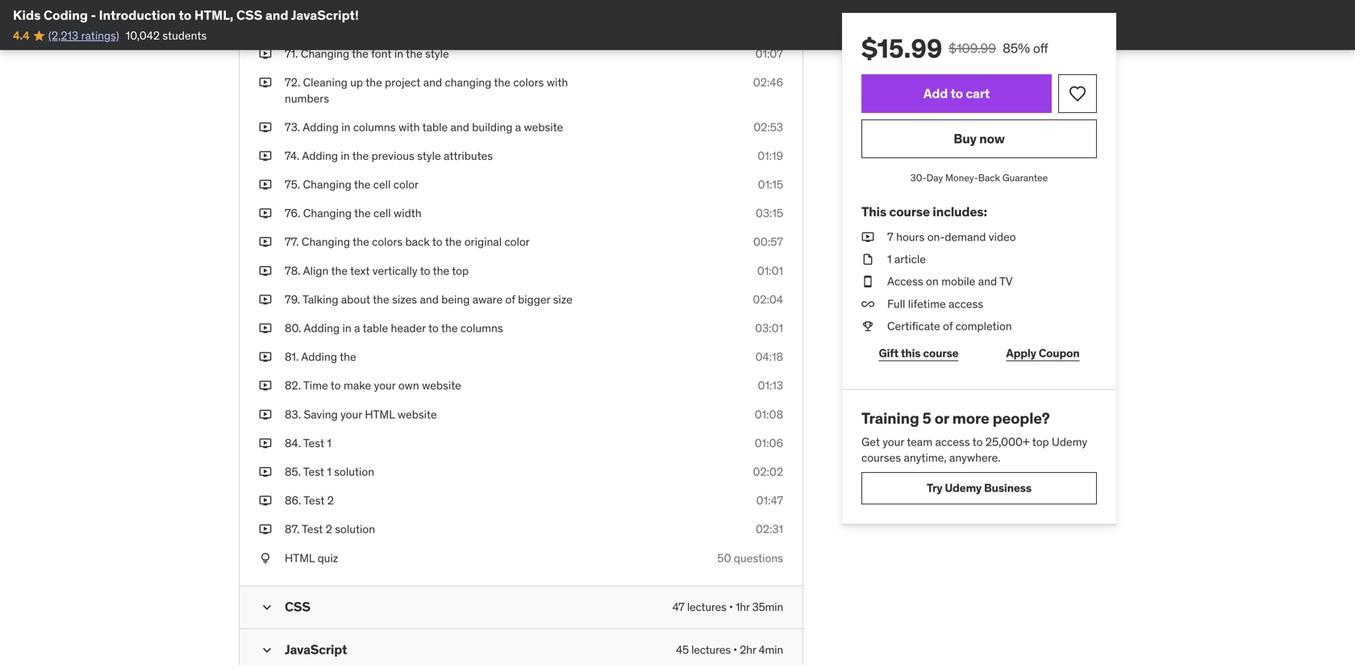 Task type: describe. For each thing, give the bounding box(es) containing it.
xsmall image left 7
[[862, 229, 875, 245]]

access on mobile and tv
[[888, 274, 1013, 289]]

1hr
[[736, 600, 750, 614]]

lifetime
[[909, 296, 946, 311]]

xsmall image for 77. changing the colors back to the original color
[[259, 234, 272, 250]]

anytime,
[[904, 450, 947, 465]]

• for css
[[730, 600, 734, 614]]

style for 70. changing the witdth of the style points
[[440, 18, 464, 32]]

adding for 81.
[[301, 350, 337, 364]]

the up "79. talking about the sizes and being aware of bigger size"
[[433, 263, 450, 278]]

numbers
[[285, 91, 329, 106]]

1 vertical spatial color
[[505, 235, 530, 249]]

cell for width
[[374, 206, 391, 220]]

30-
[[911, 172, 927, 184]]

78. align the text vertically to the top
[[285, 263, 469, 278]]

1 horizontal spatial table
[[423, 120, 448, 134]]

to right time
[[331, 378, 341, 393]]

gift this course link
[[862, 337, 977, 370]]

with inside the 72. cleaning up the project and changing the colors with numbers
[[547, 75, 568, 90]]

your inside training 5 or more people? get your team access to 25,000+ top udemy courses anytime, anywhere.
[[883, 434, 905, 449]]

time
[[303, 378, 328, 393]]

try udemy business link
[[862, 472, 1098, 504]]

to up "79. talking about the sizes and being aware of bigger size"
[[420, 263, 431, 278]]

the left text on the top of the page
[[331, 263, 348, 278]]

coding
[[44, 7, 88, 23]]

xsmall image for 75. changing the cell color
[[259, 177, 272, 193]]

• for javascript
[[734, 642, 738, 657]]

the right 'witdth'
[[421, 18, 437, 32]]

test for 85.
[[303, 464, 324, 479]]

01:08
[[755, 407, 784, 422]]

$15.99 $109.99 85% off
[[862, 32, 1049, 65]]

80.
[[285, 321, 301, 335]]

mobile
[[942, 274, 976, 289]]

width
[[394, 206, 422, 220]]

02:31
[[756, 522, 784, 536]]

to inside training 5 or more people? get your team access to 25,000+ top udemy courses anytime, anywhere.
[[973, 434, 983, 449]]

the left 'witdth'
[[354, 18, 371, 32]]

81. adding the
[[285, 350, 356, 364]]

5
[[923, 408, 932, 428]]

2 vertical spatial website
[[398, 407, 437, 422]]

changing for 70.
[[303, 18, 352, 32]]

(2,213
[[48, 28, 78, 43]]

gift this course
[[879, 346, 959, 360]]

text
[[350, 263, 370, 278]]

video
[[989, 230, 1017, 244]]

training
[[862, 408, 920, 428]]

html quiz
[[285, 551, 338, 565]]

70.
[[285, 18, 301, 32]]

0 vertical spatial course
[[890, 203, 931, 220]]

day
[[927, 172, 944, 184]]

saving
[[304, 407, 338, 422]]

2 for 86.
[[327, 493, 334, 508]]

off
[[1034, 40, 1049, 56]]

adding for 73.
[[303, 120, 339, 134]]

the right changing
[[494, 75, 511, 90]]

1 for 02:02
[[327, 464, 332, 479]]

top inside training 5 or more people? get your team access to 25,000+ top udemy courses anytime, anywhere.
[[1033, 434, 1050, 449]]

and up 71.
[[266, 7, 289, 23]]

adding for 80.
[[304, 321, 340, 335]]

add
[[924, 85, 948, 102]]

76. changing the cell width
[[285, 206, 422, 220]]

back
[[979, 172, 1001, 184]]

(2,213 ratings)
[[48, 28, 119, 43]]

1 vertical spatial css
[[285, 598, 311, 615]]

75. changing the cell color
[[285, 177, 419, 192]]

style for 71. changing the font in the style
[[425, 46, 449, 61]]

45 lectures • 2hr 4min
[[676, 642, 784, 657]]

courses
[[862, 450, 902, 465]]

xsmall image left the 'access'
[[862, 274, 875, 290]]

html,
[[194, 7, 234, 23]]

kids coding - introduction to html, css and javascript!
[[13, 7, 359, 23]]

the down 75. changing the cell color
[[354, 206, 371, 220]]

xsmall image for 87. test 2 solution
[[259, 522, 272, 537]]

talking
[[303, 292, 339, 307]]

apply coupon
[[1007, 346, 1080, 360]]

certificate of completion
[[888, 319, 1013, 333]]

in for the
[[341, 148, 350, 163]]

0 horizontal spatial html
[[285, 551, 315, 565]]

own
[[399, 378, 419, 393]]

1 horizontal spatial your
[[374, 378, 396, 393]]

1 for 01:06
[[327, 436, 332, 450]]

font
[[371, 46, 392, 61]]

introduction
[[99, 7, 176, 23]]

xsmall image for 83. saving your html website
[[259, 407, 272, 422]]

02:02
[[753, 464, 784, 479]]

xsmall image left "certificate"
[[862, 318, 875, 334]]

the left original
[[445, 235, 462, 249]]

the right up
[[366, 75, 382, 90]]

03:15
[[756, 206, 784, 220]]

in for columns
[[342, 120, 351, 134]]

being
[[442, 292, 470, 307]]

header
[[391, 321, 426, 335]]

79.
[[285, 292, 300, 307]]

certificate
[[888, 319, 941, 333]]

4.4
[[13, 28, 29, 43]]

team
[[907, 434, 933, 449]]

the up make
[[340, 350, 356, 364]]

1 vertical spatial columns
[[461, 321, 503, 335]]

buy now button
[[862, 119, 1098, 158]]

add to cart button
[[862, 74, 1052, 113]]

0 vertical spatial access
[[949, 296, 984, 311]]

the down being
[[441, 321, 458, 335]]

74.
[[285, 148, 300, 163]]

article
[[895, 252, 926, 266]]

71. changing the font in the style
[[285, 46, 449, 61]]

coupon
[[1039, 346, 1080, 360]]

01:07
[[756, 46, 784, 61]]

xsmall image for html quiz
[[259, 550, 272, 566]]

1 vertical spatial table
[[363, 321, 388, 335]]

completion
[[956, 319, 1013, 333]]

xsmall image for 73. adding in columns with table and building a website
[[259, 119, 272, 135]]

7
[[888, 230, 894, 244]]

or
[[935, 408, 950, 428]]

this
[[862, 203, 887, 220]]

xsmall image left 1 article
[[862, 251, 875, 267]]

87.
[[285, 522, 300, 536]]

0 vertical spatial of
[[408, 18, 418, 32]]

xsmall image for 81. adding the
[[259, 349, 272, 365]]

questions
[[734, 551, 784, 565]]

81.
[[285, 350, 299, 364]]

xsmall image for 72. cleaning up the project and changing the colors with numbers
[[259, 75, 272, 91]]

86. test 2
[[285, 493, 334, 508]]

test for 84.
[[303, 436, 324, 450]]

align
[[303, 263, 329, 278]]

0 vertical spatial a
[[516, 120, 521, 134]]

full
[[888, 296, 906, 311]]

hours
[[897, 230, 925, 244]]

2 vertical spatial of
[[944, 319, 953, 333]]

changing for 76.
[[303, 206, 352, 220]]

cell for color
[[374, 177, 391, 192]]

10,042
[[126, 28, 160, 43]]

xsmall image for 82. time to make your own website
[[259, 378, 272, 394]]

add to cart
[[924, 85, 990, 102]]

sizes
[[392, 292, 417, 307]]

to right header
[[429, 321, 439, 335]]

money-
[[946, 172, 979, 184]]

85.
[[285, 464, 301, 479]]

cleaning
[[303, 75, 348, 90]]

xsmall image for 78. align the text vertically to the top
[[259, 263, 272, 279]]

82. time to make your own website
[[285, 378, 462, 393]]

01:47
[[757, 493, 784, 508]]

changing for 77.
[[302, 235, 350, 249]]

50 questions
[[718, 551, 784, 565]]

the up text on the top of the page
[[353, 235, 369, 249]]

xsmall image for 76. changing the cell width
[[259, 206, 272, 221]]

xsmall image for 71. changing the font in the style
[[259, 46, 272, 62]]

access
[[888, 274, 924, 289]]

and up attributes
[[451, 120, 470, 134]]

wishlist image
[[1069, 84, 1088, 103]]



Task type: locate. For each thing, give the bounding box(es) containing it.
business
[[985, 481, 1032, 495]]

02:53
[[754, 120, 784, 134]]

your up courses
[[883, 434, 905, 449]]

on
[[927, 274, 939, 289]]

25,000+
[[986, 434, 1030, 449]]

xsmall image left 71.
[[259, 46, 272, 62]]

css right html,
[[236, 7, 263, 23]]

xsmall image left 74.
[[259, 148, 272, 164]]

of right 'witdth'
[[408, 18, 418, 32]]

a right building
[[516, 120, 521, 134]]

small image
[[259, 642, 275, 658]]

71.
[[285, 46, 298, 61]]

lectures
[[688, 600, 727, 614], [692, 642, 731, 657]]

gift
[[879, 346, 899, 360]]

2 up quiz
[[326, 522, 332, 536]]

01:01
[[758, 263, 784, 278]]

1 vertical spatial solution
[[335, 522, 375, 536]]

in right font
[[395, 46, 404, 61]]

course up the hours
[[890, 203, 931, 220]]

adding for 74.
[[302, 148, 338, 163]]

2 for 87.
[[326, 522, 332, 536]]

1 vertical spatial a
[[354, 321, 360, 335]]

2 up 87. test 2 solution
[[327, 493, 334, 508]]

1 vertical spatial 1
[[327, 436, 332, 450]]

aware
[[473, 292, 503, 307]]

style left points at the top
[[440, 18, 464, 32]]

80. adding in a table header to the columns
[[285, 321, 503, 335]]

lectures right 45
[[692, 642, 731, 657]]

xsmall image
[[259, 46, 272, 62], [259, 75, 272, 91], [259, 177, 272, 193], [259, 263, 272, 279], [862, 274, 875, 290], [259, 292, 272, 308], [862, 296, 875, 312], [259, 435, 272, 451], [259, 464, 272, 480], [259, 522, 272, 537], [259, 550, 272, 566]]

to
[[179, 7, 192, 23], [951, 85, 964, 102], [433, 235, 443, 249], [420, 263, 431, 278], [429, 321, 439, 335], [331, 378, 341, 393], [973, 434, 983, 449]]

in for a
[[343, 321, 352, 335]]

83.
[[285, 407, 301, 422]]

to up anywhere.
[[973, 434, 983, 449]]

1 vertical spatial cell
[[374, 206, 391, 220]]

demand
[[945, 230, 987, 244]]

access down or
[[936, 434, 971, 449]]

solution
[[334, 464, 375, 479], [335, 522, 375, 536]]

cell left the width
[[374, 206, 391, 220]]

website right building
[[524, 120, 564, 134]]

solution for 87. test 2 solution
[[335, 522, 375, 536]]

xsmall image left 84. at the bottom
[[259, 435, 272, 451]]

0 vertical spatial columns
[[353, 120, 396, 134]]

lectures for javascript
[[692, 642, 731, 657]]

1 horizontal spatial css
[[285, 598, 311, 615]]

1 up 85. test 1 solution
[[327, 436, 332, 450]]

students
[[163, 28, 207, 43]]

85. test 1 solution
[[285, 464, 375, 479]]

xsmall image left 82.
[[259, 378, 272, 394]]

2 vertical spatial 1
[[327, 464, 332, 479]]

back
[[406, 235, 430, 249]]

0 vertical spatial 2
[[327, 493, 334, 508]]

udemy inside try udemy business link
[[945, 481, 982, 495]]

to right back
[[433, 235, 443, 249]]

$15.99
[[862, 32, 943, 65]]

and inside the 72. cleaning up the project and changing the colors with numbers
[[424, 75, 442, 90]]

1 horizontal spatial color
[[505, 235, 530, 249]]

xsmall image left 86.
[[259, 493, 272, 509]]

76.
[[285, 206, 301, 220]]

0 vertical spatial style
[[440, 18, 464, 32]]

changing for 75.
[[303, 177, 352, 192]]

now
[[980, 130, 1005, 147]]

0 horizontal spatial udemy
[[945, 481, 982, 495]]

2 vertical spatial your
[[883, 434, 905, 449]]

xsmall image for 80. adding in a table header to the columns
[[259, 320, 272, 336]]

and right the project
[[424, 75, 442, 90]]

website right own
[[422, 378, 462, 393]]

in down up
[[342, 120, 351, 134]]

0 horizontal spatial table
[[363, 321, 388, 335]]

website down own
[[398, 407, 437, 422]]

1 horizontal spatial udemy
[[1053, 434, 1088, 449]]

lectures right the 47 at bottom
[[688, 600, 727, 614]]

1 horizontal spatial •
[[734, 642, 738, 657]]

in up 75. changing the cell color
[[341, 148, 350, 163]]

and right sizes
[[420, 292, 439, 307]]

0 vertical spatial website
[[524, 120, 564, 134]]

0 horizontal spatial top
[[452, 263, 469, 278]]

1 horizontal spatial html
[[365, 407, 395, 422]]

0 horizontal spatial css
[[236, 7, 263, 23]]

xsmall image
[[259, 17, 272, 33], [259, 119, 272, 135], [259, 148, 272, 164], [259, 206, 272, 221], [862, 229, 875, 245], [259, 234, 272, 250], [862, 251, 875, 267], [862, 318, 875, 334], [259, 320, 272, 336], [259, 349, 272, 365], [259, 378, 272, 394], [259, 407, 272, 422], [259, 493, 272, 509]]

0 vertical spatial 1
[[888, 252, 892, 266]]

• left "1hr"
[[730, 600, 734, 614]]

small image
[[259, 599, 275, 615]]

of down full lifetime access
[[944, 319, 953, 333]]

1 horizontal spatial with
[[547, 75, 568, 90]]

xsmall image left 78. at the top left of the page
[[259, 263, 272, 279]]

73. adding in columns with table and building a website
[[285, 120, 564, 134]]

1 vertical spatial top
[[1033, 434, 1050, 449]]

77. changing the colors back to the original color
[[285, 235, 530, 249]]

udemy inside training 5 or more people? get your team access to 25,000+ top udemy courses anytime, anywhere.
[[1053, 434, 1088, 449]]

0 horizontal spatial •
[[730, 600, 734, 614]]

to up students on the top of page
[[179, 7, 192, 23]]

02:04
[[753, 292, 784, 307]]

0 vertical spatial top
[[452, 263, 469, 278]]

1 article
[[888, 252, 926, 266]]

84.
[[285, 436, 301, 450]]

01:13
[[758, 378, 784, 393]]

1 up 86. test 2
[[327, 464, 332, 479]]

xsmall image left the 81.
[[259, 349, 272, 365]]

0 vertical spatial css
[[236, 7, 263, 23]]

course down certificate of completion
[[924, 346, 959, 360]]

udemy right try
[[945, 481, 982, 495]]

solution for 85. test 1 solution
[[334, 464, 375, 479]]

83. saving your html website
[[285, 407, 437, 422]]

a down about
[[354, 321, 360, 335]]

1 vertical spatial access
[[936, 434, 971, 449]]

course
[[890, 203, 931, 220], [924, 346, 959, 360]]

0 vertical spatial colors
[[514, 75, 544, 90]]

0 vertical spatial table
[[423, 120, 448, 134]]

style down 73. adding in columns with table and building a website
[[417, 148, 441, 163]]

cell down 74. adding in the previous style attributes
[[374, 177, 391, 192]]

xsmall image left 75. at the left top of the page
[[259, 177, 272, 193]]

xsmall image for 86. test 2
[[259, 493, 272, 509]]

javascript!
[[291, 7, 359, 23]]

project
[[385, 75, 421, 90]]

style up the 72. cleaning up the project and changing the colors with numbers
[[425, 46, 449, 61]]

access inside training 5 or more people? get your team access to 25,000+ top udemy courses anytime, anywhere.
[[936, 434, 971, 449]]

xsmall image left 83. on the bottom
[[259, 407, 272, 422]]

1 vertical spatial html
[[285, 551, 315, 565]]

to inside button
[[951, 85, 964, 102]]

xsmall image left the 87.
[[259, 522, 272, 537]]

xsmall image for 85. test 1 solution
[[259, 464, 272, 480]]

colors right changing
[[514, 75, 544, 90]]

access
[[949, 296, 984, 311], [936, 434, 971, 449]]

quiz
[[318, 551, 338, 565]]

table
[[423, 120, 448, 134], [363, 321, 388, 335]]

lectures for css
[[688, 600, 727, 614]]

tv
[[1000, 274, 1013, 289]]

0 horizontal spatial colors
[[372, 235, 403, 249]]

the up 75. changing the cell color
[[352, 148, 369, 163]]

get
[[862, 434, 880, 449]]

1
[[888, 252, 892, 266], [327, 436, 332, 450], [327, 464, 332, 479]]

changing up align
[[302, 235, 350, 249]]

1 vertical spatial your
[[341, 407, 362, 422]]

47 lectures • 1hr 35min
[[673, 600, 784, 614]]

color up the width
[[394, 177, 419, 192]]

your left own
[[374, 378, 396, 393]]

changing right "70."
[[303, 18, 352, 32]]

1 left article at the right of the page
[[888, 252, 892, 266]]

html left quiz
[[285, 551, 315, 565]]

the up 76. changing the cell width
[[354, 177, 371, 192]]

adding right the 81.
[[301, 350, 337, 364]]

vertically
[[373, 263, 418, 278]]

0 vertical spatial with
[[547, 75, 568, 90]]

the left sizes
[[373, 292, 390, 307]]

css right small image
[[285, 598, 311, 615]]

test right 84. at the bottom
[[303, 436, 324, 450]]

xsmall image for 84. test 1
[[259, 435, 272, 451]]

on-
[[928, 230, 945, 244]]

changing up the 'cleaning' at the top left of the page
[[301, 46, 350, 61]]

1 vertical spatial of
[[506, 292, 516, 307]]

witdth
[[374, 18, 406, 32]]

0 horizontal spatial with
[[399, 120, 420, 134]]

about
[[341, 292, 370, 307]]

01:15
[[758, 177, 784, 192]]

0 horizontal spatial of
[[408, 18, 418, 32]]

in down about
[[343, 321, 352, 335]]

86.
[[285, 493, 301, 508]]

this course includes:
[[862, 203, 988, 220]]

buy
[[954, 130, 977, 147]]

adding
[[303, 120, 339, 134], [302, 148, 338, 163], [304, 321, 340, 335], [301, 350, 337, 364]]

1 horizontal spatial columns
[[461, 321, 503, 335]]

the left font
[[352, 46, 369, 61]]

test right 85.
[[303, 464, 324, 479]]

a
[[516, 120, 521, 134], [354, 321, 360, 335]]

anywhere.
[[950, 450, 1001, 465]]

bigger
[[518, 292, 551, 307]]

4min
[[759, 642, 784, 657]]

changing right 75. at the left top of the page
[[303, 177, 352, 192]]

of right 'aware'
[[506, 292, 516, 307]]

0 horizontal spatial your
[[341, 407, 362, 422]]

udemy right 25,000+
[[1053, 434, 1088, 449]]

2
[[327, 493, 334, 508], [326, 522, 332, 536]]

changing for 71.
[[301, 46, 350, 61]]

xsmall image left full
[[862, 296, 875, 312]]

adding right 80.
[[304, 321, 340, 335]]

test for 87.
[[302, 522, 323, 536]]

2 horizontal spatial of
[[944, 319, 953, 333]]

colors inside the 72. cleaning up the project and changing the colors with numbers
[[514, 75, 544, 90]]

• left '2hr'
[[734, 642, 738, 657]]

1 horizontal spatial colors
[[514, 75, 544, 90]]

0 horizontal spatial a
[[354, 321, 360, 335]]

in
[[395, 46, 404, 61], [342, 120, 351, 134], [341, 148, 350, 163], [343, 321, 352, 335]]

adding right the 73.
[[303, 120, 339, 134]]

72.
[[285, 75, 300, 90]]

xsmall image left "70."
[[259, 17, 272, 33]]

solution up quiz
[[335, 522, 375, 536]]

style
[[440, 18, 464, 32], [425, 46, 449, 61], [417, 148, 441, 163]]

1 vertical spatial colors
[[372, 235, 403, 249]]

0 vertical spatial •
[[730, 600, 734, 614]]

0 horizontal spatial color
[[394, 177, 419, 192]]

test for 86.
[[304, 493, 325, 508]]

1 vertical spatial style
[[425, 46, 449, 61]]

-
[[91, 7, 96, 23]]

01:19
[[758, 148, 784, 163]]

87. test 2 solution
[[285, 522, 375, 536]]

columns down 'aware'
[[461, 321, 503, 335]]

2hr
[[740, 642, 757, 657]]

xsmall image left 72. at top left
[[259, 75, 272, 91]]

2 horizontal spatial your
[[883, 434, 905, 449]]

79. talking about the sizes and being aware of bigger size
[[285, 292, 573, 307]]

cell
[[374, 177, 391, 192], [374, 206, 391, 220]]

colors
[[514, 75, 544, 90], [372, 235, 403, 249]]

02:46
[[754, 75, 784, 90]]

0 vertical spatial color
[[394, 177, 419, 192]]

2 vertical spatial style
[[417, 148, 441, 163]]

top down "people?"
[[1033, 434, 1050, 449]]

75.
[[285, 177, 300, 192]]

test
[[303, 436, 324, 450], [303, 464, 324, 479], [304, 493, 325, 508], [302, 522, 323, 536]]

xsmall image left html quiz
[[259, 550, 272, 566]]

1 vertical spatial course
[[924, 346, 959, 360]]

1 vertical spatial with
[[399, 120, 420, 134]]

cart
[[966, 85, 990, 102]]

html down 82. time to make your own website
[[365, 407, 395, 422]]

your down make
[[341, 407, 362, 422]]

0 vertical spatial solution
[[334, 464, 375, 479]]

xsmall image for 79. talking about the sizes and being aware of bigger size
[[259, 292, 272, 308]]

try
[[927, 481, 943, 495]]

this
[[901, 346, 921, 360]]

1 vertical spatial •
[[734, 642, 738, 657]]

columns up 74. adding in the previous style attributes
[[353, 120, 396, 134]]

1 vertical spatial udemy
[[945, 481, 982, 495]]

xsmall image left 80.
[[259, 320, 272, 336]]

xsmall image left 79.
[[259, 292, 272, 308]]

xsmall image for 74. adding in the previous style attributes
[[259, 148, 272, 164]]

to left cart
[[951, 85, 964, 102]]

1 horizontal spatial top
[[1033, 434, 1050, 449]]

html
[[365, 407, 395, 422], [285, 551, 315, 565]]

0 vertical spatial cell
[[374, 177, 391, 192]]

1 vertical spatial website
[[422, 378, 462, 393]]

full lifetime access
[[888, 296, 984, 311]]

1 horizontal spatial a
[[516, 120, 521, 134]]

72. cleaning up the project and changing the colors with numbers
[[285, 75, 568, 106]]

test right 86.
[[304, 493, 325, 508]]

0 vertical spatial html
[[365, 407, 395, 422]]

0 vertical spatial udemy
[[1053, 434, 1088, 449]]

building
[[472, 120, 513, 134]]

solution down 83. saving your html website
[[334, 464, 375, 479]]

xsmall image left 85.
[[259, 464, 272, 480]]

0 vertical spatial lectures
[[688, 600, 727, 614]]

the up the project
[[406, 46, 423, 61]]

0 vertical spatial your
[[374, 378, 396, 393]]

colors up the vertically
[[372, 235, 403, 249]]

color right original
[[505, 235, 530, 249]]

04:18
[[756, 350, 784, 364]]

1 vertical spatial lectures
[[692, 642, 731, 657]]

1 horizontal spatial of
[[506, 292, 516, 307]]

top up being
[[452, 263, 469, 278]]

1 vertical spatial 2
[[326, 522, 332, 536]]

0 horizontal spatial columns
[[353, 120, 396, 134]]

and left tv
[[979, 274, 998, 289]]

with
[[547, 75, 568, 90], [399, 120, 420, 134]]

adding right 74.
[[302, 148, 338, 163]]

03:01
[[755, 321, 784, 335]]



Task type: vqa. For each thing, say whether or not it's contained in the screenshot.
0-
no



